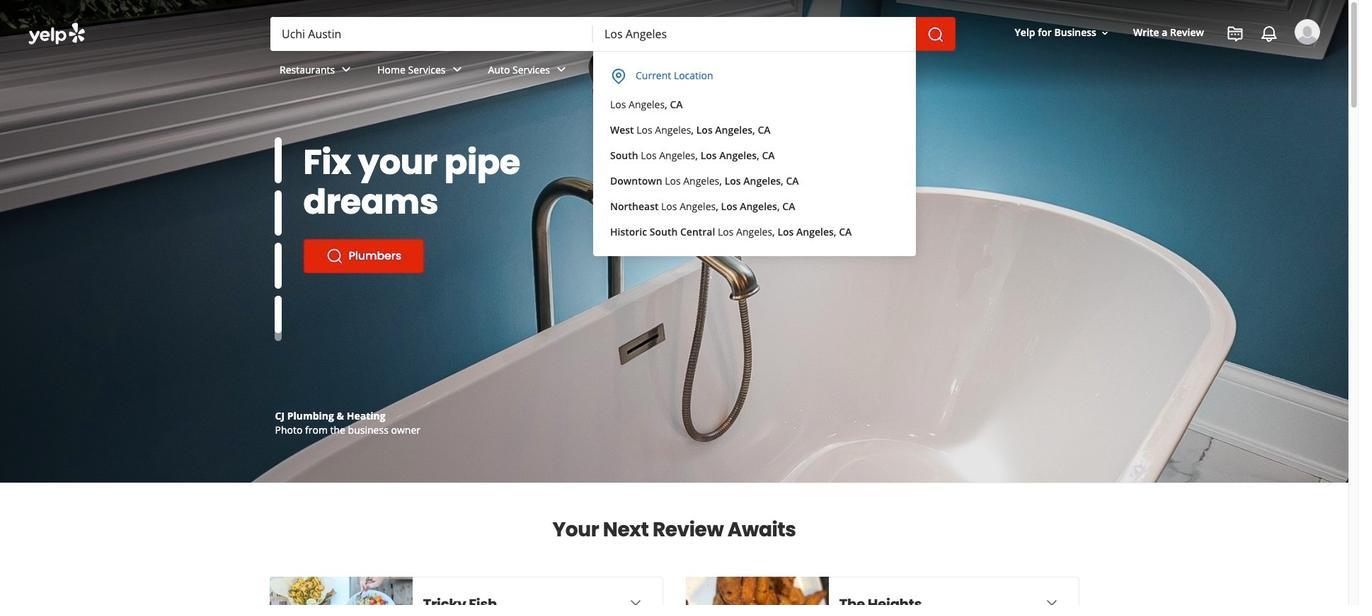 Task type: vqa. For each thing, say whether or not it's contained in the screenshot.
& in the Overall, I would recommend Mandro's over Sul & Beans. Not a bad establishment, but your Bingsoo experience would be better elsewhere.
no



Task type: locate. For each thing, give the bounding box(es) containing it.
  text field
[[593, 17, 916, 51]]

None search field
[[270, 17, 956, 51]]

0 horizontal spatial 24 chevron down v2 image
[[338, 61, 355, 78]]

none field things to do, nail salons, plumbers
[[270, 17, 593, 51]]

projects image
[[1227, 25, 1244, 42]]

business categories element
[[268, 51, 1321, 92]]

None search field
[[0, 0, 1349, 256]]

none search field inside explore banner section banner
[[270, 17, 956, 51]]

4 select slide image from the top
[[274, 288, 281, 334]]

1 24 chevron down v2 image from the left
[[338, 61, 355, 78]]

search image
[[928, 26, 945, 43]]

None field
[[270, 17, 593, 51], [593, 17, 916, 51], [593, 17, 916, 51]]

1 horizontal spatial 24 chevron down v2 image
[[449, 61, 466, 78]]

24 marker v2 image
[[610, 68, 627, 85]]

0 horizontal spatial dismiss card image
[[627, 597, 644, 605]]

user actions element
[[1004, 18, 1340, 105]]

1 dismiss card image from the left
[[627, 597, 644, 605]]

24 search v2 image
[[326, 248, 343, 265]]

1 horizontal spatial dismiss card image
[[1043, 597, 1060, 605]]

1 select slide image from the top
[[274, 137, 281, 183]]

dismiss card image
[[627, 597, 644, 605], [1043, 597, 1060, 605]]

2 dismiss card image from the left
[[1043, 597, 1060, 605]]

select slide image
[[274, 137, 281, 183], [274, 190, 281, 236], [274, 243, 281, 289], [274, 288, 281, 334]]

2 horizontal spatial 24 chevron down v2 image
[[620, 61, 637, 78]]

3 select slide image from the top
[[274, 243, 281, 289]]

explore banner section banner
[[0, 0, 1349, 483]]

24 chevron down v2 image
[[338, 61, 355, 78], [449, 61, 466, 78], [620, 61, 637, 78]]



Task type: describe. For each thing, give the bounding box(es) containing it.
3 24 chevron down v2 image from the left
[[620, 61, 637, 78]]

16 chevron down v2 image
[[1100, 27, 1111, 39]]

address, neighborhood, city, state or zip text field
[[593, 17, 916, 51]]

dismiss card image for photo of the heights
[[1043, 597, 1060, 605]]

things to do, nail salons, plumbers text field
[[270, 17, 593, 51]]

notifications image
[[1261, 25, 1278, 42]]

photo of tricky fish image
[[269, 577, 412, 605]]

2 24 chevron down v2 image from the left
[[449, 61, 466, 78]]

photo of the heights image
[[686, 577, 829, 605]]

2 select slide image from the top
[[274, 190, 281, 236]]

24 chevron down v2 image
[[553, 61, 570, 78]]

dismiss card image for photo of tricky fish
[[627, 597, 644, 605]]

brad k. image
[[1295, 19, 1321, 45]]



